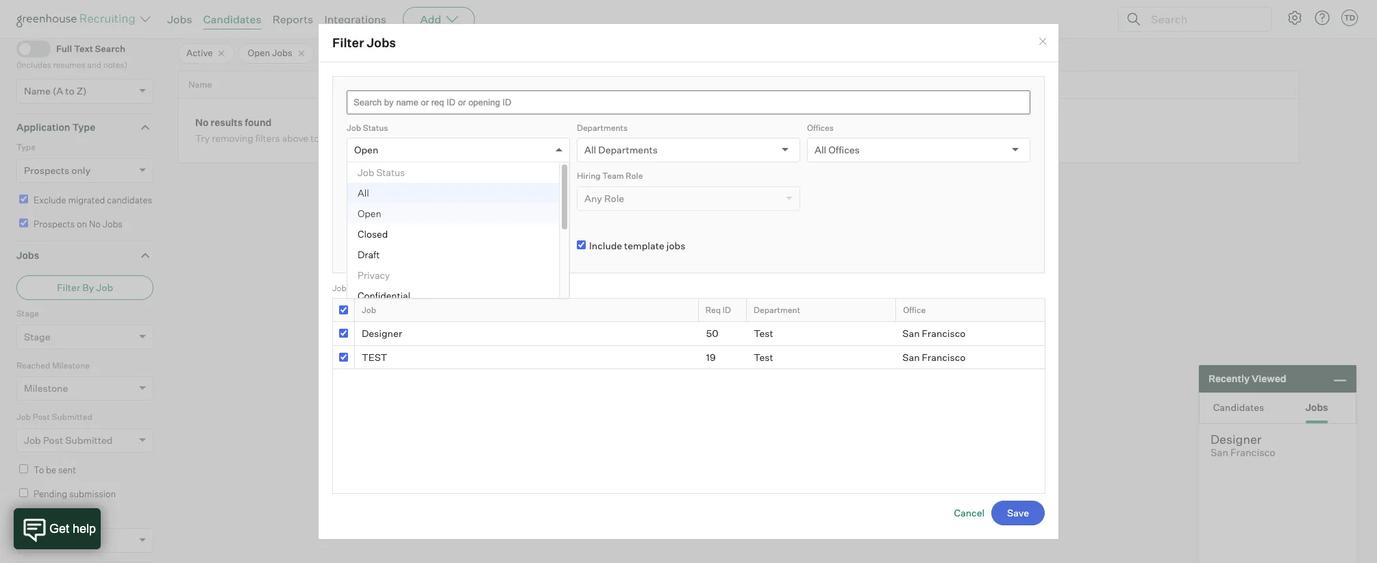 Task type: locate. For each thing, give the bounding box(es) containing it.
0 horizontal spatial found
[[245, 117, 272, 128]]

0 vertical spatial type
[[72, 121, 95, 133]]

open down the all users
[[358, 208, 382, 219]]

Search text field
[[1148, 9, 1259, 29]]

checkmark image
[[23, 43, 33, 53]]

privacy
[[358, 269, 390, 281]]

2 vertical spatial francisco
[[1231, 447, 1276, 459]]

select
[[354, 241, 383, 252], [24, 535, 52, 546]]

sent
[[58, 464, 76, 475]]

filter inside button
[[57, 282, 80, 293]]

bulk actions
[[1229, 19, 1285, 31]]

custom field
[[347, 219, 398, 229]]

0 horizontal spatial a
[[54, 535, 60, 546]]

found right applications
[[292, 18, 317, 30]]

0 vertical spatial filter
[[332, 35, 364, 50]]

name (a to z) option
[[24, 85, 87, 96]]

francisco inside designer san francisco
[[1231, 447, 1276, 459]]

filter jobs dialog
[[318, 23, 1060, 540]]

0 vertical spatial san
[[903, 328, 920, 339]]

milestone down 'reached milestone'
[[24, 383, 68, 394]]

1 vertical spatial designer
[[1211, 432, 1262, 447]]

select inside form element
[[24, 535, 52, 546]]

exclude
[[34, 194, 66, 205]]

custom
[[347, 219, 377, 229], [392, 241, 427, 252]]

1 vertical spatial job status
[[358, 167, 405, 178]]

select down the "closed"
[[354, 241, 383, 252]]

job post submitted up sent
[[24, 434, 113, 446]]

0 vertical spatial select
[[354, 241, 383, 252]]

1 vertical spatial filter
[[57, 282, 80, 293]]

1 vertical spatial test
[[754, 351, 774, 363]]

None field
[[347, 138, 361, 162]]

filter left by
[[57, 282, 80, 293]]

active
[[186, 47, 213, 58]]

job post submitted
[[16, 412, 92, 422], [24, 434, 113, 446]]

pending submission
[[34, 489, 116, 500]]

name down the active
[[188, 79, 212, 90]]

0 vertical spatial open option
[[354, 144, 379, 156]]

migrated
[[409, 47, 447, 58]]

offices
[[807, 122, 834, 133], [829, 144, 860, 156]]

1 vertical spatial san
[[903, 351, 920, 363]]

(includes
[[16, 60, 51, 70]]

a inside filter jobs dialog
[[385, 241, 390, 252]]

post up to be sent
[[43, 434, 63, 446]]

a down pending
[[54, 535, 60, 546]]

0 horizontal spatial name
[[24, 85, 51, 96]]

0 vertical spatial post
[[33, 412, 50, 422]]

to left z)
[[65, 85, 74, 96]]

status for departments
[[363, 122, 388, 133]]

jobs link
[[167, 12, 192, 26]]

be
[[46, 464, 56, 475]]

prospects for prospects on no jobs
[[34, 219, 75, 230]]

0 vertical spatial prospects
[[24, 164, 69, 176]]

add for add
[[420, 12, 442, 26]]

status
[[363, 122, 388, 133], [376, 167, 405, 178]]

0 vertical spatial designer
[[362, 328, 402, 339]]

candidates link
[[203, 12, 262, 26]]

type element
[[16, 141, 154, 192]]

2 san francisco from the top
[[903, 351, 966, 363]]

job status up users
[[358, 167, 405, 178]]

0 horizontal spatial add
[[420, 12, 442, 26]]

found
[[292, 18, 317, 30], [245, 117, 272, 128]]

2 vertical spatial open
[[358, 208, 382, 219]]

recently viewed
[[1209, 373, 1287, 385]]

no inside the no results found try removing filters above to broaden your search.
[[195, 117, 209, 128]]

notes)
[[103, 60, 127, 70]]

open down applications
[[248, 47, 270, 58]]

1 vertical spatial francisco
[[922, 351, 966, 363]]

status inside list box
[[376, 167, 405, 178]]

status up users
[[376, 167, 405, 178]]

to right above
[[311, 133, 320, 144]]

job status for privacy
[[358, 167, 405, 178]]

status right broaden
[[363, 122, 388, 133]]

1 horizontal spatial select
[[354, 241, 383, 252]]

type down z)
[[72, 121, 95, 133]]

job status
[[347, 122, 388, 133], [358, 167, 405, 178]]

no left prospect
[[178, 18, 190, 30]]

role right the "any"
[[604, 192, 624, 204]]

role
[[626, 171, 643, 181], [604, 192, 624, 204]]

office
[[904, 305, 926, 315]]

no results found try removing filters above to broaden your search.
[[195, 117, 414, 144]]

submitted down reached milestone element
[[52, 412, 92, 422]]

select for select a custom field...
[[354, 241, 383, 252]]

Include template jobs checkbox
[[577, 240, 586, 249]]

found up filters
[[245, 117, 272, 128]]

custom down field
[[392, 241, 427, 252]]

1 vertical spatial custom
[[392, 241, 427, 252]]

1 vertical spatial to
[[311, 133, 320, 144]]

designer
[[362, 328, 402, 339], [1211, 432, 1262, 447]]

prospects
[[24, 164, 69, 176], [34, 219, 75, 230]]

prospects up the 'exclude'
[[24, 164, 69, 176]]

0 vertical spatial stage
[[16, 309, 39, 319]]

list box containing job status
[[347, 162, 570, 306]]

a
[[385, 241, 390, 252], [54, 535, 60, 546]]

add inside "link"
[[1128, 19, 1146, 31]]

applications
[[235, 18, 290, 30]]

1 san francisco from the top
[[903, 328, 966, 339]]

francisco for 50
[[922, 328, 966, 339]]

1 horizontal spatial role
[[626, 171, 643, 181]]

reached milestone element
[[16, 359, 154, 411]]

san francisco
[[903, 328, 966, 339], [903, 351, 966, 363]]

add
[[420, 12, 442, 26], [1128, 19, 1146, 31]]

draft
[[358, 249, 380, 260]]

filter by job
[[57, 282, 113, 293]]

job
[[341, 47, 357, 58], [347, 122, 361, 133], [358, 167, 374, 178], [96, 282, 113, 293], [362, 305, 376, 315], [16, 412, 31, 422], [24, 434, 41, 446]]

field...
[[429, 241, 460, 252]]

1 vertical spatial prospects
[[34, 219, 75, 230]]

job post submitted down reached milestone element
[[16, 412, 92, 422]]

1 horizontal spatial found
[[292, 18, 317, 30]]

1 horizontal spatial add
[[1128, 19, 1146, 31]]

1 vertical spatial status
[[376, 167, 405, 178]]

1 vertical spatial offices
[[829, 144, 860, 156]]

add up migrated on the left of the page
[[420, 12, 442, 26]]

designer inside filter jobs dialog
[[362, 328, 402, 339]]

a for form
[[54, 535, 60, 546]]

0 horizontal spatial filter
[[57, 282, 80, 293]]

1 vertical spatial type
[[16, 142, 36, 152]]

francisco
[[922, 328, 966, 339], [922, 351, 966, 363], [1231, 447, 1276, 459]]

open option up user
[[354, 144, 379, 156]]

1 vertical spatial select
[[24, 535, 52, 546]]

job status inside list box
[[358, 167, 405, 178]]

1 horizontal spatial designer
[[1211, 432, 1262, 447]]

job status up user
[[347, 122, 388, 133]]

form down pending submission
[[62, 535, 85, 546]]

0 vertical spatial job post submitted
[[16, 412, 92, 422]]

0 horizontal spatial form
[[16, 512, 37, 523]]

by
[[82, 282, 94, 293]]

1 test from the top
[[754, 328, 774, 339]]

include template jobs
[[589, 240, 686, 251]]

designer down recently
[[1211, 432, 1262, 447]]

add candidate link
[[1100, 13, 1209, 38]]

departments up team
[[599, 144, 658, 156]]

no down the integrations
[[327, 47, 339, 58]]

select inside filter jobs dialog
[[354, 241, 383, 252]]

0 vertical spatial status
[[363, 122, 388, 133]]

select down pending
[[24, 535, 52, 546]]

milestone down stage element
[[52, 360, 90, 371]]

0 vertical spatial found
[[292, 18, 317, 30]]

designer up the test
[[362, 328, 402, 339]]

filter inside dialog
[[332, 35, 364, 50]]

closed
[[358, 228, 388, 240]]

all inside all option
[[358, 187, 369, 199]]

None checkbox
[[339, 306, 348, 314], [339, 329, 348, 338], [339, 353, 348, 362], [339, 306, 348, 314], [339, 329, 348, 338], [339, 353, 348, 362]]

prospects for prospects only
[[24, 164, 69, 176]]

id
[[723, 305, 731, 315]]

submitted up sent
[[65, 434, 113, 446]]

1 vertical spatial post
[[43, 434, 63, 446]]

submitted
[[52, 412, 92, 422], [65, 434, 113, 446]]

post down reached
[[33, 412, 50, 422]]

on
[[77, 219, 87, 230]]

Search by name or req ID or opening ID field
[[347, 90, 1031, 114]]

no up try
[[195, 117, 209, 128]]

prospects down the 'exclude'
[[34, 219, 75, 230]]

type
[[72, 121, 95, 133], [16, 142, 36, 152]]

stage
[[16, 309, 39, 319], [24, 331, 50, 342]]

designer san francisco
[[1211, 432, 1276, 459]]

san inside designer san francisco
[[1211, 447, 1229, 459]]

filter for filter jobs
[[332, 35, 364, 50]]

stage element
[[16, 307, 154, 359]]

select a custom field...
[[354, 241, 460, 252]]

0 horizontal spatial custom
[[347, 219, 377, 229]]

candidates
[[203, 12, 262, 26]]

req id
[[706, 305, 731, 315]]

1 horizontal spatial form
[[62, 535, 85, 546]]

1 horizontal spatial custom
[[392, 241, 427, 252]]

0 vertical spatial a
[[385, 241, 390, 252]]

1 horizontal spatial filter
[[332, 35, 364, 50]]

add button
[[403, 7, 475, 32]]

above
[[282, 133, 309, 144]]

0 horizontal spatial select
[[24, 535, 52, 546]]

name for name (a to z)
[[24, 85, 51, 96]]

filters
[[255, 133, 280, 144]]

open up user
[[354, 144, 379, 156]]

custom left field
[[347, 219, 377, 229]]

reached milestone
[[16, 360, 90, 371]]

san
[[903, 328, 920, 339], [903, 351, 920, 363], [1211, 447, 1229, 459]]

a inside form element
[[54, 535, 60, 546]]

add left candidate
[[1128, 19, 1146, 31]]

1 vertical spatial found
[[245, 117, 272, 128]]

migrated
[[68, 194, 105, 205]]

0 horizontal spatial role
[[604, 192, 624, 204]]

add for add candidate
[[1128, 19, 1146, 31]]

users
[[368, 192, 394, 204]]

designer inside designer san francisco
[[1211, 432, 1262, 447]]

0 vertical spatial san francisco
[[903, 328, 966, 339]]

prospects inside "type" element
[[24, 164, 69, 176]]

no
[[178, 18, 190, 30], [327, 47, 339, 58], [195, 117, 209, 128], [89, 219, 101, 230]]

submission
[[69, 489, 116, 500]]

0 vertical spatial job status
[[347, 122, 388, 133]]

0 horizontal spatial to
[[65, 85, 74, 96]]

san francisco for 50
[[903, 328, 966, 339]]

form
[[16, 512, 37, 523], [62, 535, 85, 546]]

open option
[[354, 144, 379, 156], [347, 204, 559, 224]]

0 vertical spatial form
[[16, 512, 37, 523]]

open option up field...
[[347, 204, 559, 224]]

1 horizontal spatial name
[[188, 79, 212, 90]]

name left (a
[[24, 85, 51, 96]]

2 test from the top
[[754, 351, 774, 363]]

closed option
[[347, 224, 559, 245]]

san for 50
[[903, 328, 920, 339]]

1 horizontal spatial a
[[385, 241, 390, 252]]

1 vertical spatial submitted
[[65, 434, 113, 446]]

save
[[1008, 507, 1029, 519]]

1 vertical spatial san francisco
[[903, 351, 966, 363]]

1 horizontal spatial to
[[311, 133, 320, 144]]

add inside popup button
[[420, 12, 442, 26]]

departments up all departments
[[577, 122, 628, 133]]

0 vertical spatial test
[[754, 328, 774, 339]]

form element
[[16, 511, 154, 563]]

viewed
[[1252, 373, 1287, 385]]

san for 19
[[903, 351, 920, 363]]

all
[[585, 144, 596, 156], [815, 144, 827, 156], [358, 187, 369, 199], [354, 192, 366, 204]]

0 vertical spatial francisco
[[922, 328, 966, 339]]

type down application
[[16, 142, 36, 152]]

designer for designer
[[362, 328, 402, 339]]

0 horizontal spatial type
[[16, 142, 36, 152]]

1 vertical spatial a
[[54, 535, 60, 546]]

filter down integrations "link"
[[332, 35, 364, 50]]

pending
[[34, 489, 67, 500]]

to
[[65, 85, 74, 96], [311, 133, 320, 144]]

list box
[[347, 162, 570, 306]]

role right team
[[626, 171, 643, 181]]

0 horizontal spatial designer
[[362, 328, 402, 339]]

form down pending submission checkbox
[[16, 512, 37, 523]]

a down the "closed"
[[385, 241, 390, 252]]

2 vertical spatial san
[[1211, 447, 1229, 459]]



Task type: vqa. For each thing, say whether or not it's contained in the screenshot.
Definitely Not icon related to Strong collaborator
no



Task type: describe. For each thing, give the bounding box(es) containing it.
name (a to z)
[[24, 85, 87, 96]]

reports
[[273, 12, 313, 26]]

selected
[[353, 283, 386, 293]]

name for name
[[188, 79, 212, 90]]

0 vertical spatial milestone
[[52, 360, 90, 371]]

all for departments
[[585, 144, 596, 156]]

no prospect applications found
[[178, 18, 317, 30]]

no for no prospect applications found
[[178, 18, 190, 30]]

prospects on no jobs
[[34, 219, 123, 230]]

to be sent
[[34, 464, 76, 475]]

1 vertical spatial departments
[[599, 144, 658, 156]]

(2)
[[388, 283, 399, 293]]

application type
[[16, 121, 95, 133]]

your
[[360, 133, 380, 144]]

job status for departments
[[347, 122, 388, 133]]

reports link
[[273, 12, 313, 26]]

no job
[[327, 47, 357, 58]]

san francisco for 19
[[903, 351, 966, 363]]

Prospects on No Jobs checkbox
[[19, 219, 28, 228]]

Exclude migrated candidates checkbox
[[19, 194, 28, 203]]

0 vertical spatial departments
[[577, 122, 628, 133]]

0 vertical spatial custom
[[347, 219, 377, 229]]

19
[[707, 351, 716, 363]]

candidates
[[107, 194, 152, 205]]

application
[[16, 121, 70, 133]]

confidential option
[[347, 286, 559, 306]]

test for 19
[[754, 351, 774, 363]]

prospects only option
[[24, 164, 90, 176]]

status for privacy
[[376, 167, 405, 178]]

1 vertical spatial milestone
[[24, 383, 68, 394]]

a for custom
[[385, 241, 390, 252]]

Search candidates field
[[16, 13, 154, 36]]

try
[[195, 133, 210, 144]]

no for no results found try removing filters above to broaden your search.
[[195, 117, 209, 128]]

to
[[34, 464, 44, 475]]

hiring team role
[[577, 171, 643, 181]]

jobs selected (2)
[[332, 283, 399, 293]]

all option
[[347, 183, 559, 204]]

1 vertical spatial open
[[354, 144, 379, 156]]

cancel link
[[954, 507, 985, 519]]

all for offices
[[815, 144, 827, 156]]

candidate
[[1148, 19, 1194, 31]]

0 vertical spatial to
[[65, 85, 74, 96]]

job post submitted element
[[16, 411, 154, 462]]

td button
[[1339, 7, 1361, 29]]

bulk actions link
[[1214, 13, 1299, 38]]

jobs
[[667, 240, 686, 251]]

1 vertical spatial open option
[[347, 204, 559, 224]]

select for select a form
[[24, 535, 52, 546]]

to inside the no results found try removing filters above to broaden your search.
[[311, 133, 320, 144]]

only
[[71, 164, 90, 176]]

designer for designer san francisco
[[1211, 432, 1262, 447]]

integrations link
[[324, 12, 387, 26]]

draft option
[[347, 245, 559, 265]]

configure image
[[1287, 10, 1304, 26]]

open jobs
[[248, 47, 292, 58]]

integrations
[[324, 12, 387, 26]]

search
[[95, 43, 125, 54]]

cancel
[[954, 507, 985, 519]]

select a form
[[24, 535, 85, 546]]

resumes
[[53, 60, 85, 70]]

and
[[87, 60, 101, 70]]

add candidate
[[1128, 19, 1194, 31]]

francisco for 19
[[922, 351, 966, 363]]

any role
[[585, 192, 624, 204]]

z)
[[77, 85, 87, 96]]

1 vertical spatial form
[[62, 535, 85, 546]]

no right 'on'
[[89, 219, 101, 230]]

test
[[362, 351, 387, 363]]

user
[[347, 171, 365, 181]]

all users
[[354, 192, 394, 204]]

bulk
[[1229, 19, 1249, 31]]

template
[[624, 240, 665, 251]]

removing
[[212, 133, 253, 144]]

1 vertical spatial job post submitted
[[24, 434, 113, 446]]

found inside the no results found try removing filters above to broaden your search.
[[245, 117, 272, 128]]

req
[[706, 305, 721, 315]]

not
[[392, 47, 407, 58]]

1 vertical spatial stage
[[24, 331, 50, 342]]

To be sent checkbox
[[19, 464, 28, 473]]

td button
[[1342, 10, 1358, 26]]

filter jobs
[[332, 35, 396, 50]]

prospect
[[192, 18, 233, 30]]

department
[[754, 305, 801, 315]]

job inside button
[[96, 282, 113, 293]]

50
[[707, 328, 719, 339]]

0 vertical spatial open
[[248, 47, 270, 58]]

no for no job
[[327, 47, 339, 58]]

prospects only
[[24, 164, 90, 176]]

greenhouse recruiting image
[[16, 11, 140, 27]]

1 vertical spatial role
[[604, 192, 624, 204]]

confidential
[[358, 290, 411, 302]]

reached
[[16, 360, 50, 371]]

any
[[585, 192, 602, 204]]

0 vertical spatial submitted
[[52, 412, 92, 422]]

actions
[[1251, 19, 1285, 31]]

hiring
[[577, 171, 601, 181]]

list box inside filter jobs dialog
[[347, 162, 570, 306]]

test for 50
[[754, 328, 774, 339]]

full
[[56, 43, 72, 54]]

results
[[211, 117, 243, 128]]

field
[[379, 219, 398, 229]]

exclude migrated candidates
[[34, 194, 152, 205]]

close image
[[1038, 36, 1049, 47]]

all for users
[[354, 192, 366, 204]]

not migrated
[[392, 47, 447, 58]]

filter for filter by job
[[57, 282, 80, 293]]

filter by job button
[[16, 276, 154, 300]]

1 horizontal spatial type
[[72, 121, 95, 133]]

team
[[603, 171, 624, 181]]

full text search (includes resumes and notes)
[[16, 43, 127, 70]]

Pending submission checkbox
[[19, 489, 28, 498]]

all departments
[[585, 144, 658, 156]]

0 vertical spatial role
[[626, 171, 643, 181]]

0 vertical spatial offices
[[807, 122, 834, 133]]

text
[[74, 43, 93, 54]]

search.
[[382, 133, 414, 144]]



